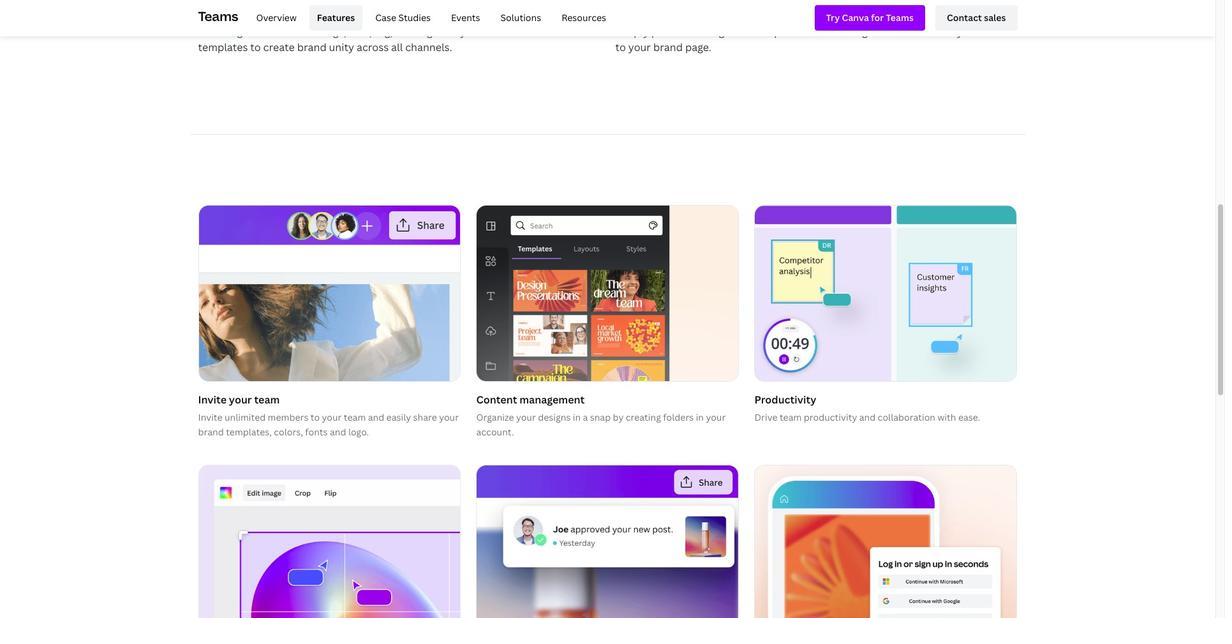 Task type: vqa. For each thing, say whether or not it's contained in the screenshot.
For teams of all sizes wanting to create together.
no



Task type: describe. For each thing, give the bounding box(es) containing it.
a inside organize your designs in a snap by creating folders in your account.
[[583, 411, 588, 423]]

management
[[520, 392, 585, 406]]

and left easily
[[368, 411, 385, 423]]

simply
[[616, 25, 649, 39]]

resources
[[562, 11, 607, 23]]

by
[[613, 411, 624, 423]]

drive team productivity and collaboration with ease.
[[755, 411, 981, 423]]

studies
[[399, 11, 431, 23]]

brand inside invite unlimited members to your team and easily share your brand templates, colors, fonts and logo.
[[198, 426, 224, 438]]

template
[[755, 25, 800, 39]]

2 design from the left
[[842, 25, 875, 39]]

members
[[268, 411, 309, 423]]

added
[[981, 25, 1012, 39]]

to inside invite unlimited members to your team and easily share your brand templates, colors, fonts and logo.
[[311, 411, 320, 423]]

your up unlimited
[[229, 392, 252, 406]]

brand down manage,
[[297, 40, 327, 54]]

teams element
[[198, 0, 1018, 36]]

and down case studies
[[396, 25, 414, 39]]

your inside simply publish a design as a template and the design will automatically be added to your brand page.
[[629, 40, 651, 54]]

manage,
[[306, 25, 347, 39]]

fonts
[[305, 426, 328, 438]]

brand inside simply publish a design as a template and the design will automatically be added to your brand page.
[[654, 40, 683, 54]]

templates,
[[226, 426, 272, 438]]

create
[[263, 40, 295, 54]]

invite your team
[[198, 392, 280, 406]]

be
[[966, 25, 978, 39]]

organize your designs in a snap by creating folders in your account.
[[477, 411, 726, 438]]

simply publish a design as a template and the design will automatically be added to your brand page. link
[[616, 0, 1018, 65]]

and right productivity
[[860, 411, 876, 423]]

productivity
[[804, 411, 858, 423]]

drive
[[755, 411, 778, 423]]

unity
[[329, 40, 354, 54]]

features link
[[310, 5, 363, 31]]

colors,
[[274, 426, 303, 438]]

and inside simply publish a design as a template and the design will automatically be added to your brand page.
[[802, 25, 821, 39]]

2 horizontal spatial team
[[780, 411, 802, 423]]

0 horizontal spatial team
[[254, 392, 280, 406]]

assets
[[517, 25, 549, 39]]

creating
[[626, 411, 661, 423]]

events
[[451, 11, 480, 23]]

automatically
[[896, 25, 963, 39]]

all
[[391, 40, 403, 54]]

the
[[823, 25, 840, 39]]

will
[[877, 25, 894, 39]]

branding
[[198, 25, 243, 39]]

tag,
[[375, 25, 393, 39]]

2 horizontal spatial a
[[747, 25, 753, 39]]

page.
[[686, 40, 712, 54]]



Task type: locate. For each thing, give the bounding box(es) containing it.
with
[[938, 411, 957, 423]]

solutions
[[501, 11, 542, 23]]

features
[[317, 11, 355, 23]]

brand
[[486, 25, 515, 39], [297, 40, 327, 54], [654, 40, 683, 54], [198, 426, 224, 438]]

templates
[[198, 40, 248, 54]]

a right as
[[747, 25, 753, 39]]

1 invite from the top
[[198, 392, 227, 406]]

your down simply
[[629, 40, 651, 54]]

overview link
[[249, 5, 304, 31]]

your
[[461, 25, 483, 39], [629, 40, 651, 54], [229, 392, 252, 406], [322, 411, 342, 423], [439, 411, 459, 423], [517, 411, 536, 423], [706, 411, 726, 423]]

management
[[248, 1, 347, 22]]

to down management
[[293, 25, 303, 39]]

brand
[[198, 1, 245, 22]]

team
[[254, 392, 280, 406], [344, 411, 366, 423], [780, 411, 802, 423]]

team down productivity
[[780, 411, 802, 423]]

brand down solutions
[[486, 25, 515, 39]]

1 horizontal spatial design
[[842, 25, 875, 39]]

a left snap
[[583, 411, 588, 423]]

brand left templates,
[[198, 426, 224, 438]]

sort,
[[349, 25, 372, 39]]

1 horizontal spatial in
[[696, 411, 704, 423]]

menu bar inside teams element
[[244, 5, 614, 31]]

team up members
[[254, 392, 280, 406]]

design right the the
[[842, 25, 875, 39]]

in right folders
[[696, 411, 704, 423]]

to inside simply publish a design as a template and the design will automatically be added to your brand page.
[[616, 40, 626, 54]]

0 horizontal spatial in
[[573, 411, 581, 423]]

and
[[396, 25, 414, 39], [551, 25, 570, 39], [802, 25, 821, 39], [368, 411, 385, 423], [860, 411, 876, 423], [330, 426, 346, 438]]

simply publish a design as a template and the design will automatically be added to your brand page.
[[616, 25, 1012, 54]]

2 in from the left
[[696, 411, 704, 423]]

and right assets
[[551, 25, 570, 39]]

case
[[376, 11, 397, 23]]

menu bar
[[244, 5, 614, 31]]

logo.
[[349, 426, 369, 438]]

invite
[[198, 392, 227, 406], [198, 411, 223, 423]]

invite inside invite unlimited members to your team and easily share your brand templates, colors, fonts and logo.
[[198, 411, 223, 423]]

snap
[[590, 411, 611, 423]]

resources link
[[554, 5, 614, 31]]

share
[[413, 411, 437, 423]]

1 in from the left
[[573, 411, 581, 423]]

your up fonts
[[322, 411, 342, 423]]

designs
[[538, 411, 571, 423]]

publish
[[652, 25, 688, 39]]

invite for invite unlimited members to your team and easily share your brand templates, colors, fonts and logo.
[[198, 411, 223, 423]]

to down solutions
[[250, 40, 261, 54]]

solutions
[[245, 25, 290, 39]]

events link
[[444, 5, 488, 31]]

solutions link
[[493, 5, 549, 31]]

and left the the
[[802, 25, 821, 39]]

design up page.
[[699, 25, 731, 39]]

your down content management
[[517, 411, 536, 423]]

brand management branding solutions to manage, sort, tag, and organize your brand assets and templates to create brand unity across all channels.
[[198, 1, 570, 54]]

menu bar containing overview
[[244, 5, 614, 31]]

team up the logo.
[[344, 411, 366, 423]]

teams
[[198, 8, 238, 25]]

case studies
[[376, 11, 431, 23]]

in
[[573, 411, 581, 423], [696, 411, 704, 423]]

as
[[734, 25, 745, 39]]

ease.
[[959, 411, 981, 423]]

account.
[[477, 426, 514, 438]]

contact sales image
[[948, 11, 1007, 25]]

case studies link
[[368, 5, 439, 31]]

2 invite from the top
[[198, 411, 223, 423]]

to up fonts
[[311, 411, 320, 423]]

a up page.
[[691, 25, 697, 39]]

in right designs
[[573, 411, 581, 423]]

to
[[293, 25, 303, 39], [250, 40, 261, 54], [616, 40, 626, 54], [311, 411, 320, 423]]

content
[[477, 392, 517, 406]]

and left the logo.
[[330, 426, 346, 438]]

team inside invite unlimited members to your team and easily share your brand templates, colors, fonts and logo.
[[344, 411, 366, 423]]

organize
[[417, 25, 458, 39]]

your right folders
[[706, 411, 726, 423]]

your inside brand management branding solutions to manage, sort, tag, and organize your brand assets and templates to create brand unity across all channels.
[[461, 25, 483, 39]]

invite for invite your team
[[198, 392, 227, 406]]

1 design from the left
[[699, 25, 731, 39]]

0 horizontal spatial a
[[583, 411, 588, 423]]

folders
[[664, 411, 694, 423]]

1 horizontal spatial team
[[344, 411, 366, 423]]

brand down publish
[[654, 40, 683, 54]]

a
[[691, 25, 697, 39], [747, 25, 753, 39], [583, 411, 588, 423]]

invite up unlimited
[[198, 392, 227, 406]]

productivity
[[755, 392, 817, 406]]

organize
[[477, 411, 514, 423]]

your right share
[[439, 411, 459, 423]]

collaboration
[[878, 411, 936, 423]]

design
[[699, 25, 731, 39], [842, 25, 875, 39]]

to down simply
[[616, 40, 626, 54]]

invite unlimited members to your team and easily share your brand templates, colors, fonts and logo.
[[198, 411, 459, 438]]

channels.
[[406, 40, 452, 54]]

0 horizontal spatial design
[[699, 25, 731, 39]]

1 vertical spatial invite
[[198, 411, 223, 423]]

easily
[[387, 411, 411, 423]]

your down events
[[461, 25, 483, 39]]

0 vertical spatial invite
[[198, 392, 227, 406]]

overview
[[256, 11, 297, 23]]

invite down "invite your team"
[[198, 411, 223, 423]]

1 horizontal spatial a
[[691, 25, 697, 39]]

unlimited
[[225, 411, 266, 423]]

across
[[357, 40, 389, 54]]

content management
[[477, 392, 585, 406]]



